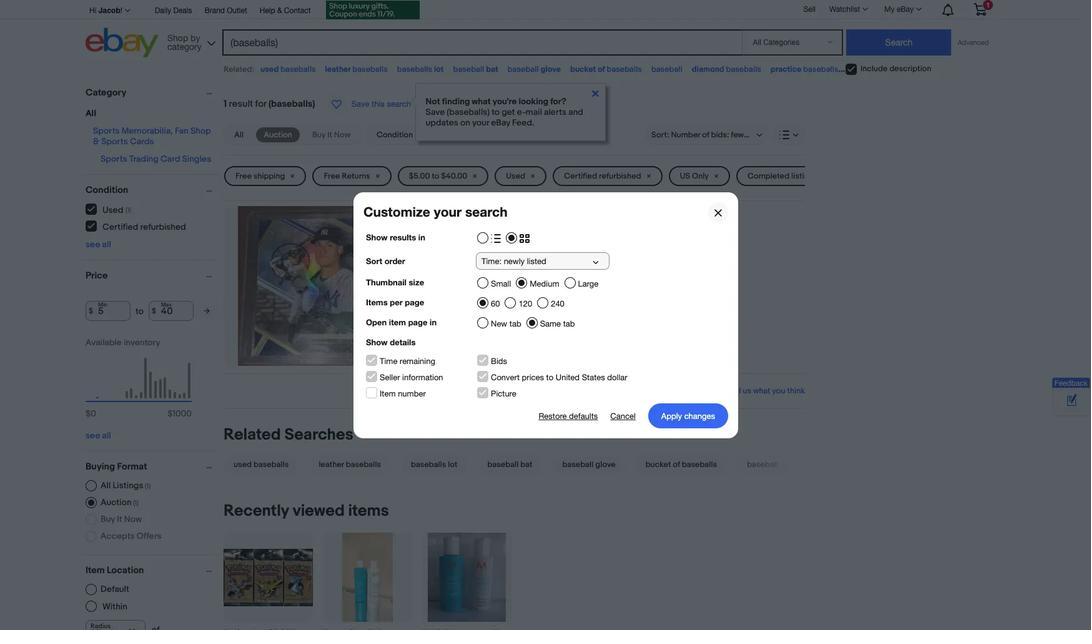 Task type: describe. For each thing, give the bounding box(es) containing it.
1 horizontal spatial certified refurbished
[[564, 171, 641, 181]]

buy it now inside buy it now link
[[312, 130, 350, 140]]

2021 topps gold label class 2 blue #43 aaron judge /99 image
[[238, 206, 369, 366]]

not finding what you're looking for? save (baseballs) to get e-mail alerts and updates on your ebay feed.
[[426, 96, 583, 128]]

my
[[885, 5, 895, 14]]

0 horizontal spatial bat
[[486, 64, 498, 74]]

baseball inside 'link'
[[563, 460, 594, 470]]

see for condition
[[86, 239, 100, 250]]

free down "bid"
[[394, 286, 413, 297]]

save this search button
[[323, 94, 415, 115]]

see all button for condition
[[86, 239, 111, 250]]

1 inside the joschen_27 (1) 50% 1 bid free shipping free returns authenticity guarantee view similar active items sell one like this
[[394, 272, 397, 284]]

0 horizontal spatial it
[[117, 514, 122, 525]]

bid
[[399, 272, 412, 284]]

account navigation
[[86, 0, 996, 21]]

buy it now link
[[305, 127, 358, 142]]

new tab
[[491, 319, 521, 328]]

time remaining
[[380, 356, 435, 366]]

help
[[260, 6, 275, 15]]

sold  oct 25, 2023 2021 topps gold label class 2 blue #43 aaron judge /99 pre-owned
[[394, 206, 672, 244]]

details
[[390, 337, 415, 347]]

changes
[[684, 411, 715, 420]]

0 horizontal spatial baseball glove
[[508, 64, 561, 74]]

used link
[[495, 166, 547, 186]]

your inside "not finding what you're looking for? save (baseballs) to get e-mail alerts and updates on your ebay feed."
[[472, 117, 489, 128]]

daily
[[155, 6, 171, 15]]

for
[[255, 98, 267, 110]]

guarantee
[[460, 312, 505, 324]]

convert
[[491, 373, 519, 382]]

owned
[[412, 232, 443, 244]]

sell inside account "navigation"
[[804, 5, 816, 14]]

us
[[743, 386, 752, 396]]

$5.00 to $40.00 link
[[398, 166, 489, 186]]

feedback
[[1055, 379, 1088, 388]]

brand
[[205, 6, 225, 15]]

ebay inside "not finding what you're looking for? save (baseballs) to get e-mail alerts and updates on your ebay feed."
[[491, 117, 510, 128]]

open
[[366, 317, 387, 327]]

(1) inside all listings (1)
[[145, 482, 151, 490]]

apply changes
[[661, 411, 715, 420]]

active
[[446, 325, 472, 337]]

tell us what you think link
[[729, 386, 805, 396]]

1 horizontal spatial used
[[261, 64, 279, 74]]

0 horizontal spatial (baseballs)
[[269, 98, 315, 110]]

0 vertical spatial baseball bat
[[453, 64, 498, 74]]

defaults
[[569, 411, 598, 420]]

sports for sports memorabilia, fan shop & sports cards
[[93, 126, 120, 136]]

1 vertical spatial items
[[348, 502, 389, 521]]

used (1)
[[102, 205, 131, 215]]

looking
[[519, 96, 549, 107]]

2021 topps gold label class 2 blue #43 aaron judge /99 link
[[394, 216, 805, 232]]

judge
[[621, 216, 652, 229]]

0 vertical spatial certified
[[564, 171, 597, 181]]

viewed
[[293, 502, 345, 521]]

(1) for joschen_27
[[609, 256, 617, 268]]

to inside "not finding what you're looking for? save (baseballs) to get e-mail alerts and updates on your ebay feed."
[[492, 107, 500, 117]]

see all for price
[[86, 430, 111, 441]]

remaining
[[400, 356, 435, 366]]

baseball glove link
[[548, 455, 631, 475]]

customize your search dialog
[[0, 0, 1091, 630]]

cancel button
[[610, 403, 636, 428]]

$ 1000
[[168, 409, 192, 419]]

0 horizontal spatial certified
[[102, 221, 138, 232]]

class
[[506, 216, 533, 229]]

0 horizontal spatial of
[[598, 64, 605, 74]]

related
[[224, 426, 281, 445]]

tell us what you think
[[729, 386, 805, 396]]

2023
[[440, 206, 459, 216]]

graph of available inventory between $5.0 and $40.0 image
[[86, 337, 192, 425]]

2021
[[394, 216, 416, 229]]

sports trading card singles link
[[101, 154, 211, 164]]

0 horizontal spatial refurbished
[[140, 221, 186, 232]]

0 vertical spatial lot
[[434, 64, 444, 74]]

new
[[491, 319, 507, 328]]

practice
[[771, 64, 802, 74]]

1 vertical spatial used
[[234, 460, 252, 470]]

ebay inside account "navigation"
[[897, 5, 914, 14]]

0 horizontal spatial 1
[[224, 98, 227, 110]]

free up open item page in
[[394, 299, 413, 311]]

within
[[102, 601, 127, 612]]

0 vertical spatial refurbished
[[599, 171, 641, 181]]

searches
[[284, 426, 353, 445]]

baseball glove inside 'link'
[[563, 460, 616, 470]]

item for item location
[[86, 565, 105, 577]]

location
[[107, 565, 144, 577]]

oct
[[412, 206, 426, 216]]

items
[[366, 297, 387, 307]]

tab for same tab
[[563, 319, 575, 328]]

0 horizontal spatial bucket
[[570, 64, 596, 74]]

search for save this search
[[387, 99, 411, 109]]

for?
[[550, 96, 567, 107]]

us
[[680, 171, 690, 181]]

heading for "duo moroccanoil extra volume shampoo and conditioner 2.4 oz fine to medium hair" image
[[422, 628, 507, 630]]

$ up "buying format" dropdown button
[[168, 409, 173, 419]]

heading for the 3x sealed fossil long/hanger booster packs (artset) wotc original pokemon cards image
[[224, 628, 299, 630]]

all for price
[[102, 430, 111, 441]]

apply changes button
[[648, 403, 728, 428]]

all link
[[227, 127, 251, 142]]

accepts
[[101, 531, 135, 542]]

buying format button
[[86, 461, 218, 473]]

prices
[[522, 373, 544, 382]]

information
[[402, 373, 443, 382]]

used for used
[[506, 171, 525, 181]]

page for item
[[408, 317, 427, 327]]

you're
[[493, 96, 517, 107]]

$14.99
[[394, 254, 442, 274]]

feed.
[[512, 117, 534, 128]]

show for show results in
[[366, 232, 387, 242]]

(baseballs) inside "not finding what you're looking for? save (baseballs) to get e-mail alerts and updates on your ebay feed."
[[447, 107, 490, 117]]

0 vertical spatial leather
[[325, 64, 351, 74]]

joschen_27
[[558, 256, 607, 268]]

your shopping cart contains 1 item image
[[973, 3, 988, 16]]

 (1) Items text field
[[143, 482, 151, 490]]

watchlist
[[830, 5, 860, 14]]

mail
[[526, 107, 542, 117]]

2 vertical spatial all
[[101, 480, 111, 491]]

free left returns
[[324, 171, 340, 181]]

1 vertical spatial in
[[430, 317, 436, 327]]

0 vertical spatial now
[[334, 130, 350, 140]]

0 vertical spatial glove
[[541, 64, 561, 74]]

cancel
[[610, 411, 636, 420]]

1 vertical spatial all
[[234, 130, 244, 140]]

items inside the joschen_27 (1) 50% 1 bid free shipping free returns authenticity guarantee view similar active items sell one like this
[[474, 325, 498, 337]]

large
[[578, 279, 598, 288]]

trading
[[129, 154, 159, 164]]

pre-
[[394, 232, 412, 244]]

item number
[[380, 389, 426, 398]]

0 vertical spatial shipping
[[254, 171, 285, 181]]

0 vertical spatial baseballs lot
[[397, 64, 444, 74]]

to right minimum value $5 "text box"
[[136, 306, 144, 316]]

size
[[409, 277, 424, 287]]

1 vertical spatial leather baseballs
[[319, 460, 381, 470]]

show for show details
[[366, 337, 387, 347]]

$40.00
[[441, 171, 467, 181]]

deals
[[173, 6, 192, 15]]

gold
[[450, 216, 475, 229]]

advanced link
[[952, 30, 995, 55]]

free shipping link
[[224, 166, 306, 186]]

time
[[380, 356, 397, 366]]

50%
[[619, 256, 639, 268]]

category button
[[86, 87, 218, 99]]

accepts offers
[[101, 531, 162, 542]]

customize your search
[[363, 204, 507, 220]]

search for customize your search
[[465, 204, 507, 220]]

1 vertical spatial lot
[[448, 460, 458, 470]]

to right $5.00
[[432, 171, 439, 181]]

auction for auction (1)
[[101, 497, 132, 508]]

e-
[[517, 107, 526, 117]]

0 vertical spatial it
[[327, 130, 332, 140]]

default
[[101, 584, 129, 595]]

get the coupon image
[[326, 1, 420, 19]]

save this search
[[351, 99, 411, 109]]

0 vertical spatial in
[[418, 232, 425, 242]]



Task type: vqa. For each thing, say whether or not it's contained in the screenshot.
All "link"
yes



Task type: locate. For each thing, give the bounding box(es) containing it.
it down auction (1)
[[117, 514, 122, 525]]

$ up buying
[[86, 409, 91, 419]]

include
[[861, 64, 888, 74]]

2 see from the top
[[86, 430, 100, 441]]

(1) down condition
[[125, 206, 131, 214]]

related:
[[224, 64, 254, 74]]

certified refurbished up aaron
[[564, 171, 641, 181]]

format
[[117, 461, 147, 473]]

to
[[492, 107, 500, 117], [432, 171, 439, 181], [136, 306, 144, 316], [546, 373, 553, 382]]

in down topps at left top
[[418, 232, 425, 242]]

used up class at the top left of the page
[[506, 171, 525, 181]]

2 heading from the left
[[323, 628, 411, 630]]

default link
[[86, 584, 129, 595]]

ebay right my
[[897, 5, 914, 14]]

item up default link
[[86, 565, 105, 577]]

used right "related:"
[[261, 64, 279, 74]]

heading down "duo moroccanoil extra volume shampoo and conditioner 2.4 oz fine to medium hair" image
[[422, 628, 507, 630]]

sort
[[366, 256, 382, 266]]

what left you're
[[472, 96, 491, 107]]

show up sort
[[366, 232, 387, 242]]

Authenticity Guarantee text field
[[394, 311, 505, 324]]

0 vertical spatial page
[[405, 297, 424, 307]]

Auction selected text field
[[264, 129, 292, 141]]

 (1) Items text field
[[132, 499, 139, 507]]

alerts
[[544, 107, 567, 117]]

$ up available
[[89, 306, 93, 316]]

(1) for auction
[[133, 499, 139, 507]]

bucket up and
[[570, 64, 596, 74]]

seller information
[[380, 373, 443, 382]]

0 vertical spatial leather baseballs
[[325, 64, 388, 74]]

save up buy it now link
[[351, 99, 369, 109]]

see all button for price
[[86, 430, 111, 441]]

this down active
[[447, 338, 462, 350]]

banner containing sell
[[86, 0, 996, 61]]

& inside account "navigation"
[[277, 6, 282, 15]]

baseball glove down defaults
[[563, 460, 616, 470]]

baseball link for related:
[[652, 64, 683, 74]]

2 horizontal spatial heading
[[422, 628, 507, 630]]

heading down same day ship moroccanoil volume shampoo and conditioner 8.5 fl oz duo image in the bottom of the page
[[323, 628, 411, 630]]

None submit
[[847, 29, 952, 56]]

brand outlet link
[[205, 4, 247, 18]]

show details
[[366, 337, 415, 347]]

price
[[86, 270, 108, 282]]

what for you're
[[472, 96, 491, 107]]

buy up accepts
[[101, 514, 115, 525]]

to right prices
[[546, 373, 553, 382]]

item inside customize your search dialog
[[380, 389, 395, 398]]

0 horizontal spatial save
[[351, 99, 369, 109]]

sell
[[804, 5, 816, 14], [394, 338, 409, 350]]

0 horizontal spatial certified refurbished link
[[86, 221, 187, 232]]

all up buying
[[102, 430, 111, 441]]

your inside dialog
[[434, 204, 461, 220]]

1 vertical spatial see
[[86, 430, 100, 441]]

you
[[772, 386, 786, 396]]

1 horizontal spatial auction
[[264, 130, 292, 140]]

auction for auction
[[264, 130, 292, 140]]

item down seller
[[380, 389, 395, 398]]

(baseballs) right for
[[269, 98, 315, 110]]

0 horizontal spatial &
[[93, 136, 99, 147]]

shipping inside the joschen_27 (1) 50% 1 bid free shipping free returns authenticity guarantee view similar active items sell one like this
[[415, 286, 451, 297]]

include description
[[861, 64, 932, 74]]

1 horizontal spatial what
[[753, 386, 771, 396]]

0 horizontal spatial now
[[124, 514, 142, 525]]

only
[[692, 171, 709, 181]]

save left on on the top of page
[[426, 107, 445, 117]]

$ up inventory
[[152, 306, 156, 316]]

0 horizontal spatial bucket of baseballs
[[570, 64, 642, 74]]

0 horizontal spatial all
[[86, 108, 96, 119]]

buy it now up free returns
[[312, 130, 350, 140]]

1 vertical spatial shipping
[[415, 286, 451, 297]]

0 vertical spatial sell
[[804, 5, 816, 14]]

daily deals link
[[155, 4, 192, 18]]

& right help
[[277, 6, 282, 15]]

refurbished down condition dropdown button
[[140, 221, 186, 232]]

baseballs lot link
[[396, 455, 473, 475]]

(1) left 50%
[[609, 256, 617, 268]]

refurbished up aaron
[[599, 171, 641, 181]]

dollar
[[607, 373, 627, 382]]

see
[[86, 239, 100, 250], [86, 430, 100, 441]]

used down related
[[234, 460, 252, 470]]

all down buying
[[101, 480, 111, 491]]

0 vertical spatial of
[[598, 64, 605, 74]]

1 vertical spatial leather
[[319, 460, 344, 470]]

0 horizontal spatial what
[[472, 96, 491, 107]]

search inside dialog
[[465, 204, 507, 220]]

0 horizontal spatial this
[[372, 99, 385, 109]]

search right 2023 on the left of the page
[[465, 204, 507, 220]]

sell left the watchlist
[[804, 5, 816, 14]]

1 horizontal spatial items
[[474, 325, 498, 337]]

0 horizontal spatial item
[[86, 565, 105, 577]]

1 vertical spatial now
[[124, 514, 142, 525]]

item
[[380, 389, 395, 398], [86, 565, 105, 577]]

used
[[506, 171, 525, 181], [102, 205, 123, 215]]

certified up "#43"
[[564, 171, 597, 181]]

memorabilia,
[[122, 126, 173, 136]]

1 see all from the top
[[86, 239, 111, 250]]

0 vertical spatial bat
[[486, 64, 498, 74]]

related searches
[[224, 426, 353, 445]]

1 horizontal spatial lot
[[448, 460, 458, 470]]

to left get
[[492, 107, 500, 117]]

bucket of baseballs up and
[[570, 64, 642, 74]]

used baseballs up 1 result for (baseballs)
[[261, 64, 316, 74]]

(1) inside the joschen_27 (1) 50% 1 bid free shipping free returns authenticity guarantee view similar active items sell one like this
[[609, 256, 617, 268]]

all down 'category'
[[86, 108, 96, 119]]

save inside button
[[351, 99, 369, 109]]

2021 topps gold label class 2 blue #43 aaron judge /99 heading
[[394, 216, 672, 229]]

bucket down apply
[[646, 460, 671, 470]]

shop
[[191, 126, 211, 136]]

see up price
[[86, 239, 100, 250]]

baseball glove up looking
[[508, 64, 561, 74]]

used for used (1)
[[102, 205, 123, 215]]

0 horizontal spatial buy
[[101, 514, 115, 525]]

1 horizontal spatial buy
[[312, 130, 326, 140]]

1 horizontal spatial it
[[327, 130, 332, 140]]

2 horizontal spatial all
[[234, 130, 244, 140]]

1 all from the top
[[102, 239, 111, 250]]

lot
[[434, 64, 444, 74], [448, 460, 458, 470]]

bucket inside bucket of baseballs link
[[646, 460, 671, 470]]

ebay down you're
[[491, 117, 510, 128]]

1 vertical spatial baseball glove
[[563, 460, 616, 470]]

blue
[[544, 216, 565, 229]]

shipping down auction 'text box'
[[254, 171, 285, 181]]

1 horizontal spatial used
[[506, 171, 525, 181]]

help & contact link
[[260, 4, 311, 18]]

this inside the joschen_27 (1) 50% 1 bid free shipping free returns authenticity guarantee view similar active items sell one like this
[[447, 338, 462, 350]]

sports for sports trading card singles
[[101, 154, 127, 164]]

topps
[[418, 216, 448, 229]]

used baseballs down related
[[234, 460, 289, 470]]

buy inside buy it now link
[[312, 130, 326, 140]]

all listings (1)
[[101, 480, 151, 491]]

0 vertical spatial buy
[[312, 130, 326, 140]]

(1)
[[125, 206, 131, 214], [609, 256, 617, 268], [145, 482, 151, 490], [133, 499, 139, 507]]

/99
[[654, 216, 672, 229]]

this left not
[[372, 99, 385, 109]]

1 vertical spatial it
[[117, 514, 122, 525]]

inventory
[[124, 337, 160, 348]]

item
[[389, 317, 406, 327]]

joschen_27 (1) 50% 1 bid free shipping free returns authenticity guarantee view similar active items sell one like this
[[394, 256, 639, 350]]

leather baseballs up save this search button
[[325, 64, 388, 74]]

to inside dialog
[[546, 373, 553, 382]]

completed listings link
[[737, 166, 839, 186]]

Minimum value $5 text field
[[86, 301, 131, 321]]

tab right same
[[563, 319, 575, 328]]

0 vertical spatial used baseballs
[[261, 64, 316, 74]]

see all button up price
[[86, 239, 111, 250]]

1 show from the top
[[366, 232, 387, 242]]

free down all link
[[236, 171, 252, 181]]

aaron
[[590, 216, 619, 229]]

item for item number
[[380, 389, 395, 398]]

1 horizontal spatial now
[[334, 130, 350, 140]]

1 horizontal spatial buy it now
[[312, 130, 350, 140]]

1 vertical spatial bucket
[[646, 460, 671, 470]]

0 vertical spatial auction
[[264, 130, 292, 140]]

glove down cancel button
[[595, 460, 616, 470]]

sell inside the joschen_27 (1) 50% 1 bid free shipping free returns authenticity guarantee view similar active items sell one like this
[[394, 338, 409, 350]]

1 tab from the left
[[509, 319, 521, 328]]

items
[[474, 325, 498, 337], [348, 502, 389, 521]]

glove up for?
[[541, 64, 561, 74]]

1 vertical spatial what
[[753, 386, 771, 396]]

120
[[518, 299, 532, 308]]

0 vertical spatial baseball link
[[652, 64, 683, 74]]

page for per
[[405, 297, 424, 307]]

0 vertical spatial your
[[472, 117, 489, 128]]

1 vertical spatial see all
[[86, 430, 111, 441]]

1 see from the top
[[86, 239, 100, 250]]

0 vertical spatial search
[[387, 99, 411, 109]]

buying
[[86, 461, 115, 473]]

what for you
[[753, 386, 771, 396]]

0 horizontal spatial auction
[[101, 497, 132, 508]]

1 horizontal spatial certified
[[564, 171, 597, 181]]

3 heading from the left
[[422, 628, 507, 630]]

leather down searches
[[319, 460, 344, 470]]

banner
[[86, 0, 996, 61]]

of inside bucket of baseballs link
[[673, 460, 680, 470]]

0 vertical spatial certified refurbished link
[[553, 166, 663, 186]]

used down condition
[[102, 205, 123, 215]]

1 horizontal spatial (baseballs)
[[447, 107, 490, 117]]

0 vertical spatial bucket
[[570, 64, 596, 74]]

3x sealed fossil long/hanger booster packs (artset) wotc original pokemon cards image
[[224, 549, 313, 606]]

same day ship moroccanoil volume shampoo and conditioner 8.5 fl oz duo image
[[342, 533, 393, 622]]

thumbnail size
[[366, 277, 424, 287]]

1 horizontal spatial of
[[673, 460, 680, 470]]

1 vertical spatial used baseballs
[[234, 460, 289, 470]]

2 all from the top
[[102, 430, 111, 441]]

this inside save this search button
[[372, 99, 385, 109]]

see for price
[[86, 430, 100, 441]]

0 vertical spatial certified refurbished
[[564, 171, 641, 181]]

0 horizontal spatial lot
[[434, 64, 444, 74]]

seller
[[380, 373, 400, 382]]

leather up save this search button
[[325, 64, 351, 74]]

1 vertical spatial ebay
[[491, 117, 510, 128]]

free returns
[[324, 171, 370, 181]]

2 show from the top
[[366, 337, 387, 347]]

1 vertical spatial buy it now
[[101, 514, 142, 525]]

glove inside 'link'
[[595, 460, 616, 470]]

sports
[[93, 126, 120, 136], [101, 136, 128, 147], [101, 154, 127, 164]]

0 vertical spatial baseball glove
[[508, 64, 561, 74]]

certified down the used (1) in the top left of the page
[[102, 221, 138, 232]]

label
[[477, 216, 503, 229]]

2
[[535, 216, 541, 229]]

1 horizontal spatial tab
[[563, 319, 575, 328]]

0 vertical spatial see all
[[86, 239, 111, 250]]

contact
[[284, 6, 311, 15]]

free returns link
[[313, 166, 392, 186]]

0 vertical spatial used
[[506, 171, 525, 181]]

duo moroccanoil extra volume shampoo and conditioner 2.4 oz fine to medium hair image
[[428, 533, 506, 622]]

restore defaults button
[[538, 403, 598, 428]]

1 vertical spatial item
[[86, 565, 105, 577]]

completed
[[748, 171, 790, 181]]

returns
[[342, 171, 370, 181]]

bucket of baseballs down "apply changes"
[[646, 460, 717, 470]]

condition button
[[86, 184, 218, 196]]

1 vertical spatial page
[[408, 317, 427, 327]]

0 vertical spatial buy it now
[[312, 130, 350, 140]]

on
[[460, 117, 470, 128]]

items down guarantee
[[474, 325, 498, 337]]

practice baseballs
[[771, 64, 839, 74]]

(baseballs) right not
[[447, 107, 490, 117]]

shipping up returns
[[415, 286, 451, 297]]

see all button down '0'
[[86, 430, 111, 441]]

listings
[[113, 480, 143, 491]]

0 horizontal spatial buy it now
[[101, 514, 142, 525]]

0 vertical spatial used
[[261, 64, 279, 74]]

heading for same day ship moroccanoil volume shampoo and conditioner 8.5 fl oz duo image in the bottom of the page
[[323, 628, 411, 630]]

certified refurbished link down the used (1) in the top left of the page
[[86, 221, 187, 232]]

buy it now
[[312, 130, 350, 140], [101, 514, 142, 525]]

outlet
[[227, 6, 247, 15]]

it up free returns
[[327, 130, 332, 140]]

used
[[261, 64, 279, 74], [234, 460, 252, 470]]

watchlist link
[[823, 2, 874, 17]]

lot left baseball bat link
[[448, 460, 458, 470]]

0 vertical spatial all
[[86, 108, 96, 119]]

heading
[[224, 628, 299, 630], [323, 628, 411, 630], [422, 628, 507, 630]]

baseball link for related searches
[[732, 455, 793, 475]]

now down  (1) items text field
[[124, 514, 142, 525]]

all down "result"
[[234, 130, 244, 140]]

view
[[394, 325, 414, 337]]

in down returns
[[430, 317, 436, 327]]

all up price
[[102, 239, 111, 250]]

small
[[491, 279, 511, 288]]

buy it now down auction (1)
[[101, 514, 142, 525]]

1 horizontal spatial your
[[472, 117, 489, 128]]

item location button
[[86, 565, 218, 577]]

sell one like this link
[[394, 338, 462, 350]]

save inside "not finding what you're looking for? save (baseballs) to get e-mail alerts and updates on your ebay feed."
[[426, 107, 445, 117]]

see down '0'
[[86, 430, 100, 441]]

cards
[[130, 136, 154, 147]]

1 heading from the left
[[224, 628, 299, 630]]

Maximum value $40 text field
[[149, 301, 194, 321]]

search left not
[[387, 99, 411, 109]]

0 horizontal spatial sell
[[394, 338, 409, 350]]

thumbnail
[[366, 277, 406, 287]]

see all up price
[[86, 239, 111, 250]]

price button
[[86, 270, 218, 282]]

1 horizontal spatial item
[[380, 389, 395, 398]]

sell down the view
[[394, 338, 409, 350]]

items right viewed
[[348, 502, 389, 521]]

get
[[502, 107, 515, 117]]

help & contact
[[260, 6, 311, 15]]

1 horizontal spatial bucket
[[646, 460, 671, 470]]

page right the item
[[408, 317, 427, 327]]

buy right auction link on the left top of page
[[312, 130, 326, 140]]

1 vertical spatial certified refurbished
[[102, 221, 186, 232]]

certified refurbished link up aaron
[[553, 166, 663, 186]]

see all for condition
[[86, 239, 111, 250]]

auction down 1 result for (baseballs)
[[264, 130, 292, 140]]

& left cards
[[93, 136, 99, 147]]

tooltip
[[415, 83, 606, 141]]

1 left "result"
[[224, 98, 227, 110]]

(1) for used
[[125, 206, 131, 214]]

leather baseballs link
[[304, 455, 396, 475]]

0 vertical spatial item
[[380, 389, 395, 398]]

0 horizontal spatial used
[[234, 460, 252, 470]]

1 vertical spatial search
[[465, 204, 507, 220]]

(1) down listings
[[133, 499, 139, 507]]

1 vertical spatial buy
[[101, 514, 115, 525]]

1 vertical spatial sell
[[394, 338, 409, 350]]

1 vertical spatial show
[[366, 337, 387, 347]]

what inside "not finding what you're looking for? save (baseballs) to get e-mail alerts and updates on your ebay feed."
[[472, 96, 491, 107]]

1 horizontal spatial baseball link
[[732, 455, 793, 475]]

sports trading card singles
[[101, 154, 211, 164]]

lot up not
[[434, 64, 444, 74]]

2 tab from the left
[[563, 319, 575, 328]]

1 vertical spatial certified
[[102, 221, 138, 232]]

0 horizontal spatial certified refurbished
[[102, 221, 186, 232]]

now down save this search button
[[334, 130, 350, 140]]

(1) inside the used (1)
[[125, 206, 131, 214]]

1 see all button from the top
[[86, 239, 111, 250]]

tooltip containing not finding what you're looking for?
[[415, 83, 606, 141]]

& inside sports memorabilia, fan shop & sports cards
[[93, 136, 99, 147]]

bucket of baseballs
[[570, 64, 642, 74], [646, 460, 717, 470]]

auction (1)
[[101, 497, 139, 508]]

refurbished
[[599, 171, 641, 181], [140, 221, 186, 232]]

1 vertical spatial &
[[93, 136, 99, 147]]

0 vertical spatial items
[[474, 325, 498, 337]]

page right per
[[405, 297, 424, 307]]

tab right the new
[[509, 319, 521, 328]]

baseballs lot inside "baseballs lot" link
[[411, 460, 458, 470]]

1 horizontal spatial bucket of baseballs
[[646, 460, 717, 470]]

0 vertical spatial this
[[372, 99, 385, 109]]

view similar active items link
[[394, 325, 498, 337]]

leather baseballs down searches
[[319, 460, 381, 470]]

auction down all listings (1)
[[101, 497, 132, 508]]

1 left "bid"
[[394, 272, 397, 284]]

0 horizontal spatial search
[[387, 99, 411, 109]]

1 horizontal spatial search
[[465, 204, 507, 220]]

(1) inside auction (1)
[[133, 499, 139, 507]]

certified refurbished down the used (1) in the top left of the page
[[102, 221, 186, 232]]

what right us in the bottom of the page
[[753, 386, 771, 396]]

order
[[384, 256, 405, 266]]

see all down '0'
[[86, 430, 111, 441]]

1 vertical spatial all
[[102, 430, 111, 441]]

save
[[351, 99, 369, 109], [426, 107, 445, 117]]

bids
[[491, 356, 507, 366]]

1 horizontal spatial certified refurbished link
[[553, 166, 663, 186]]

0 vertical spatial bucket of baseballs
[[570, 64, 642, 74]]

(1) right listings
[[145, 482, 151, 490]]

medium
[[530, 279, 559, 288]]

2 see all from the top
[[86, 430, 111, 441]]

daily deals
[[155, 6, 192, 15]]

sell link
[[798, 5, 821, 14]]

show down open
[[366, 337, 387, 347]]

and
[[569, 107, 583, 117]]

search inside button
[[387, 99, 411, 109]]

baseball bat inside baseball bat link
[[488, 460, 533, 470]]

2 see all button from the top
[[86, 430, 111, 441]]

tab for new tab
[[509, 319, 521, 328]]

heading down the 3x sealed fossil long/hanger booster packs (artset) wotc original pokemon cards image
[[224, 628, 299, 630]]

baseball bat link
[[473, 455, 548, 475]]

all for condition
[[102, 239, 111, 250]]

1 vertical spatial bat
[[521, 460, 533, 470]]



